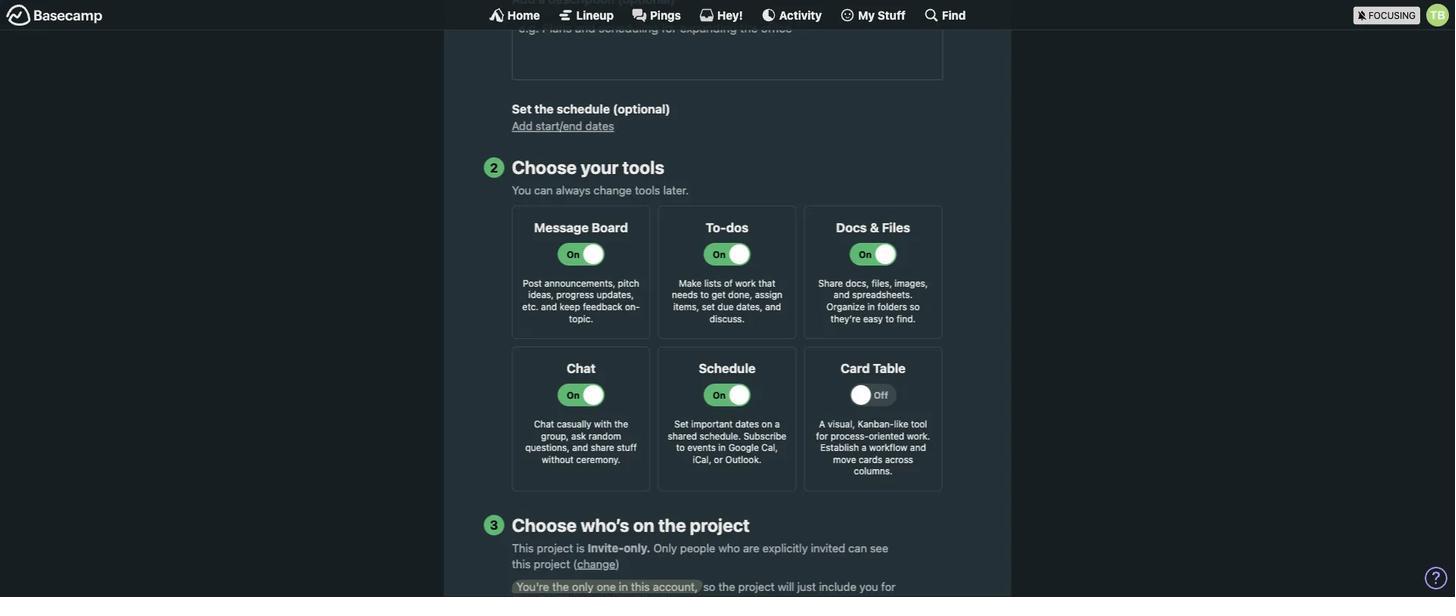 Task type: locate. For each thing, give the bounding box(es) containing it.
my
[[858, 8, 875, 22]]

and inside a visual, kanban-like tool for process-oriented work. establish a workflow and move cards across columns.
[[910, 442, 926, 453]]

and down work.
[[910, 442, 926, 453]]

for
[[816, 430, 828, 441], [881, 580, 896, 593]]

tools
[[622, 157, 664, 178], [635, 183, 660, 196]]

on up subscribe
[[762, 419, 772, 429]]

1 vertical spatial dates
[[735, 419, 759, 429]]

and down assign
[[765, 301, 781, 312]]

shared
[[668, 430, 697, 441]]

project up who
[[690, 514, 750, 535]]

0 vertical spatial so
[[910, 301, 920, 312]]

like
[[894, 419, 908, 429]]

1 horizontal spatial so
[[910, 301, 920, 312]]

and inside chat casually with the group, ask random questions, and share stuff without ceremony.
[[572, 442, 588, 453]]

project,
[[687, 596, 727, 597]]

ask
[[571, 430, 586, 441]]

can
[[534, 183, 553, 196], [848, 541, 867, 554]]

discuss.
[[710, 313, 745, 324]]

0 vertical spatial in
[[867, 301, 875, 312]]

set up the add
[[512, 102, 532, 116]]

set for the
[[512, 102, 532, 116]]

set inside set important dates on a shared schedule. subscribe to events in google cal, ical, or outlook.
[[674, 419, 689, 429]]

later.
[[663, 183, 689, 196]]

a inside set important dates on a shared schedule. subscribe to events in google cal, ical, or outlook.
[[775, 419, 780, 429]]

to down folders
[[885, 313, 894, 324]]

include
[[819, 580, 857, 593]]

account,
[[653, 580, 698, 593]]

card
[[841, 361, 870, 376]]

or
[[714, 454, 723, 465]]

set inside set the schedule (optional) add start/end dates
[[512, 102, 532, 116]]

you left "first"
[[730, 596, 749, 597]]

schedule
[[557, 102, 610, 116]]

visual,
[[828, 419, 855, 429]]

stuff
[[617, 442, 637, 453]]

move
[[833, 454, 856, 465]]

2 vertical spatial a
[[678, 596, 684, 597]]

change )
[[577, 557, 620, 570]]

switch accounts image
[[6, 4, 103, 27]]

1 horizontal spatial for
[[881, 580, 896, 593]]

set for important
[[674, 419, 689, 429]]

dates inside set important dates on a shared schedule. subscribe to events in google cal, ical, or outlook.
[[735, 419, 759, 429]]

1 horizontal spatial in
[[718, 442, 726, 453]]

0 vertical spatial choose
[[512, 157, 577, 178]]

can right you
[[534, 183, 553, 196]]

1 horizontal spatial set
[[674, 419, 689, 429]]

events
[[687, 442, 716, 453]]

tools up later. at the left of the page
[[622, 157, 664, 178]]

so inside so the project will just include you for now. before adding someone to a project, you first
[[703, 580, 715, 593]]

1 vertical spatial this
[[631, 580, 650, 593]]

in down schedule.
[[718, 442, 726, 453]]

1 vertical spatial choose
[[512, 514, 577, 535]]

in right one
[[619, 580, 628, 593]]

you right include
[[860, 580, 878, 593]]

1 vertical spatial you
[[730, 596, 749, 597]]

images,
[[895, 278, 928, 288]]

1 horizontal spatial on
[[762, 419, 772, 429]]

1 horizontal spatial dates
[[735, 419, 759, 429]]

0 horizontal spatial a
[[678, 596, 684, 597]]

0 horizontal spatial you
[[730, 596, 749, 597]]

a inside a visual, kanban-like tool for process-oriented work. establish a workflow and move cards across columns.
[[862, 442, 867, 453]]

your
[[581, 157, 619, 178]]

dates inside set the schedule (optional) add start/end dates
[[585, 119, 614, 133]]

to down shared
[[676, 442, 685, 453]]

0 horizontal spatial can
[[534, 183, 553, 196]]

and down ideas,
[[541, 301, 557, 312]]

files
[[882, 220, 910, 235]]

choose for choose your tools
[[512, 157, 577, 178]]

(
[[573, 557, 577, 570]]

the inside set the schedule (optional) add start/end dates
[[535, 102, 554, 116]]

to down account,
[[665, 596, 675, 597]]

choose
[[512, 157, 577, 178], [512, 514, 577, 535]]

0 horizontal spatial for
[[816, 430, 828, 441]]

tools left later. at the left of the page
[[635, 183, 660, 196]]

oriented
[[869, 430, 904, 441]]

change link
[[577, 557, 615, 570]]

0 horizontal spatial so
[[703, 580, 715, 593]]

0 horizontal spatial set
[[512, 102, 532, 116]]

for down "a"
[[816, 430, 828, 441]]

home link
[[489, 8, 540, 23]]

announcements,
[[544, 278, 615, 288]]

so up project,
[[703, 580, 715, 593]]

lists
[[704, 278, 722, 288]]

set important dates on a shared schedule. subscribe to events in google cal, ical, or outlook.
[[668, 419, 787, 465]]

choose for choose who's on the project
[[512, 514, 577, 535]]

chat casually with the group, ask random questions, and share stuff without ceremony.
[[525, 419, 637, 465]]

main element
[[0, 0, 1455, 30]]

chat up group,
[[534, 419, 554, 429]]

this down this
[[512, 557, 531, 570]]

1 horizontal spatial a
[[775, 419, 780, 429]]

0 vertical spatial change
[[594, 183, 632, 196]]

to up the set
[[700, 290, 709, 300]]

important
[[691, 419, 733, 429]]

only
[[572, 580, 594, 593]]

0 vertical spatial can
[[534, 183, 553, 196]]

project inside so the project will just include you for now. before adding someone to a project, you first
[[738, 580, 775, 593]]

dates
[[585, 119, 614, 133], [735, 419, 759, 429]]

and
[[834, 290, 850, 300], [541, 301, 557, 312], [765, 301, 781, 312], [572, 442, 588, 453], [910, 442, 926, 453]]

get
[[712, 290, 726, 300]]

post
[[523, 278, 542, 288]]

and up the "organize"
[[834, 290, 850, 300]]

always
[[556, 183, 591, 196]]

0 vertical spatial dates
[[585, 119, 614, 133]]

lineup
[[576, 8, 614, 22]]

ideas,
[[528, 290, 554, 300]]

make
[[679, 278, 702, 288]]

in inside share docs, files, images, and spreadsheets. organize in folders so they're easy to find.
[[867, 301, 875, 312]]

the for only
[[552, 580, 569, 593]]

1 vertical spatial a
[[862, 442, 867, 453]]

project up "first"
[[738, 580, 775, 593]]

lineup link
[[558, 8, 614, 23]]

the up start/end
[[535, 102, 554, 116]]

can left see
[[848, 541, 867, 554]]

folders
[[878, 301, 907, 312]]

1 vertical spatial for
[[881, 580, 896, 593]]

the
[[535, 102, 554, 116], [614, 419, 628, 429], [658, 514, 686, 535], [552, 580, 569, 593], [718, 580, 735, 593]]

pings button
[[632, 8, 681, 23]]

home
[[507, 8, 540, 22]]

1 horizontal spatial chat
[[567, 361, 596, 376]]

)
[[615, 557, 620, 570]]

and inside make lists of work that needs to get done, assign items, set due dates, and discuss.
[[765, 301, 781, 312]]

work.
[[907, 430, 930, 441]]

0 vertical spatial for
[[816, 430, 828, 441]]

chat for chat
[[567, 361, 596, 376]]

1 vertical spatial on
[[633, 514, 654, 535]]

for inside a visual, kanban-like tool for process-oriented work. establish a workflow and move cards across columns.
[[816, 430, 828, 441]]

chat inside chat casually with the group, ask random questions, and share stuff without ceremony.
[[534, 419, 554, 429]]

1 vertical spatial set
[[674, 419, 689, 429]]

the right with
[[614, 419, 628, 429]]

0 vertical spatial set
[[512, 102, 532, 116]]

2 vertical spatial in
[[619, 580, 628, 593]]

so up 'find.'
[[910, 301, 920, 312]]

dates up subscribe
[[735, 419, 759, 429]]

1 vertical spatial chat
[[534, 419, 554, 429]]

change down your at left top
[[594, 183, 632, 196]]

choose up you
[[512, 157, 577, 178]]

only.
[[624, 541, 650, 554]]

2 horizontal spatial a
[[862, 442, 867, 453]]

my stuff button
[[840, 8, 906, 23]]

the inside so the project will just include you for now. before adding someone to a project, you first
[[718, 580, 735, 593]]

without
[[542, 454, 574, 465]]

and down ask
[[572, 442, 588, 453]]

invite-
[[588, 541, 624, 554]]

0 vertical spatial this
[[512, 557, 531, 570]]

0 vertical spatial you
[[860, 580, 878, 593]]

a up subscribe
[[775, 419, 780, 429]]

0 horizontal spatial this
[[512, 557, 531, 570]]

for down see
[[881, 580, 896, 593]]

and inside share docs, files, images, and spreadsheets. organize in folders so they're easy to find.
[[834, 290, 850, 300]]

1 horizontal spatial you
[[860, 580, 878, 593]]

change down invite-
[[577, 557, 615, 570]]

find
[[942, 8, 966, 22]]

0 vertical spatial chat
[[567, 361, 596, 376]]

group,
[[541, 430, 569, 441]]

1 choose from the top
[[512, 157, 577, 178]]

set
[[702, 301, 715, 312]]

0 vertical spatial on
[[762, 419, 772, 429]]

work
[[735, 278, 756, 288]]

this up someone
[[631, 580, 650, 593]]

set up shared
[[674, 419, 689, 429]]

1 vertical spatial so
[[703, 580, 715, 593]]

organize
[[827, 301, 865, 312]]

a up cards
[[862, 442, 867, 453]]

needs
[[672, 290, 698, 300]]

0 horizontal spatial chat
[[534, 419, 554, 429]]

pitch
[[618, 278, 639, 288]]

0 horizontal spatial dates
[[585, 119, 614, 133]]

this inside only people who are explicitly invited can see this project (
[[512, 557, 531, 570]]

to
[[700, 290, 709, 300], [885, 313, 894, 324], [676, 442, 685, 453], [665, 596, 675, 597]]

0 vertical spatial a
[[775, 419, 780, 429]]

1 vertical spatial can
[[848, 541, 867, 554]]

the up project,
[[718, 580, 735, 593]]

2 choose from the top
[[512, 514, 577, 535]]

2 horizontal spatial in
[[867, 301, 875, 312]]

project inside only people who are explicitly invited can see this project (
[[534, 557, 570, 570]]

schedule.
[[700, 430, 741, 441]]

someone
[[614, 596, 662, 597]]

only people who are explicitly invited can see this project (
[[512, 541, 888, 570]]

1 vertical spatial in
[[718, 442, 726, 453]]

and inside post announcements, pitch ideas, progress updates, etc. and keep feedback on- topic.
[[541, 301, 557, 312]]

project left (
[[534, 557, 570, 570]]

1 horizontal spatial can
[[848, 541, 867, 554]]

you
[[512, 183, 531, 196]]

1 horizontal spatial this
[[631, 580, 650, 593]]

dates,
[[736, 301, 763, 312]]

choose up this
[[512, 514, 577, 535]]

message
[[534, 220, 589, 235]]

chat down topic.
[[567, 361, 596, 376]]

in up easy
[[867, 301, 875, 312]]

hey!
[[717, 8, 743, 22]]

chat
[[567, 361, 596, 376], [534, 419, 554, 429]]

outlook.
[[725, 454, 762, 465]]

dates down schedule
[[585, 119, 614, 133]]

the up "before"
[[552, 580, 569, 593]]

chat for chat casually with the group, ask random questions, and share stuff without ceremony.
[[534, 419, 554, 429]]

the for project
[[718, 580, 735, 593]]

0 horizontal spatial in
[[619, 580, 628, 593]]

you can always change tools later.
[[512, 183, 689, 196]]

pings
[[650, 8, 681, 22]]

on up only.
[[633, 514, 654, 535]]

you
[[860, 580, 878, 593], [730, 596, 749, 597]]

a down account,
[[678, 596, 684, 597]]

0 horizontal spatial on
[[633, 514, 654, 535]]

items,
[[673, 301, 699, 312]]

updates,
[[597, 290, 634, 300]]



Task type: describe. For each thing, give the bounding box(es) containing it.
now.
[[512, 596, 536, 597]]

tim burton image
[[1426, 4, 1449, 26]]

assign
[[755, 290, 782, 300]]

people
[[680, 541, 715, 554]]

to inside set important dates on a shared schedule. subscribe to events in google cal, ical, or outlook.
[[676, 442, 685, 453]]

card table
[[841, 361, 906, 376]]

establish
[[820, 442, 859, 453]]

post announcements, pitch ideas, progress updates, etc. and keep feedback on- topic.
[[522, 278, 640, 324]]

the for schedule
[[535, 102, 554, 116]]

so inside share docs, files, images, and spreadsheets. organize in folders so they're easy to find.
[[910, 301, 920, 312]]

casually
[[557, 419, 591, 429]]

docs
[[836, 220, 867, 235]]

share
[[591, 442, 614, 453]]

spreadsheets.
[[852, 290, 913, 300]]

across
[[885, 454, 913, 465]]

that
[[758, 278, 775, 288]]

2
[[490, 160, 498, 175]]

this project is invite-only.
[[512, 541, 650, 554]]

activity link
[[761, 8, 822, 23]]

can inside only people who are explicitly invited can see this project (
[[848, 541, 867, 554]]

on-
[[625, 301, 640, 312]]

activity
[[779, 8, 822, 22]]

random
[[589, 430, 621, 441]]

3
[[490, 518, 498, 532]]

to inside make lists of work that needs to get done, assign items, set due dates, and discuss.
[[700, 290, 709, 300]]

etc.
[[522, 301, 539, 312]]

focusing button
[[1353, 0, 1455, 30]]

(optional)
[[613, 102, 670, 116]]

start/end
[[536, 119, 582, 133]]

docs & files
[[836, 220, 910, 235]]

ceremony.
[[576, 454, 620, 465]]

make lists of work that needs to get done, assign items, set due dates, and discuss.
[[672, 278, 782, 324]]

kanban-
[[858, 419, 894, 429]]

the up 'only' in the bottom left of the page
[[658, 514, 686, 535]]

google
[[728, 442, 759, 453]]

this
[[512, 541, 534, 554]]

columns.
[[854, 466, 893, 476]]

they're
[[831, 313, 861, 324]]

table
[[873, 361, 906, 376]]

to inside so the project will just include you for now. before adding someone to a project, you first
[[665, 596, 675, 597]]

just
[[797, 580, 816, 593]]

on inside set important dates on a shared schedule. subscribe to events in google cal, ical, or outlook.
[[762, 419, 772, 429]]

are
[[743, 541, 760, 554]]

tool
[[911, 419, 927, 429]]

0 vertical spatial tools
[[622, 157, 664, 178]]

done,
[[728, 290, 752, 300]]

find button
[[924, 8, 966, 23]]

process-
[[831, 430, 869, 441]]

for inside so the project will just include you for now. before adding someone to a project, you first
[[881, 580, 896, 593]]

stuff
[[878, 8, 906, 22]]

1 vertical spatial tools
[[635, 183, 660, 196]]

is
[[576, 541, 585, 554]]

focusing
[[1369, 10, 1416, 21]]

workflow
[[869, 442, 908, 453]]

you're the only one in this account,
[[516, 580, 698, 593]]

questions,
[[525, 442, 570, 453]]

add
[[512, 119, 533, 133]]

dos
[[726, 220, 749, 235]]

add start/end dates link
[[512, 119, 614, 133]]

with
[[594, 419, 612, 429]]

who
[[718, 541, 740, 554]]

before
[[539, 596, 573, 597]]

Add a description (optional) text field
[[512, 12, 943, 80]]

who's
[[581, 514, 629, 535]]

only
[[653, 541, 677, 554]]

1 vertical spatial change
[[577, 557, 615, 570]]

subscribe
[[744, 430, 787, 441]]

to inside share docs, files, images, and spreadsheets. organize in folders so they're easy to find.
[[885, 313, 894, 324]]

first
[[752, 596, 772, 597]]

in inside set important dates on a shared schedule. subscribe to events in google cal, ical, or outlook.
[[718, 442, 726, 453]]

set the schedule (optional) add start/end dates
[[512, 102, 670, 133]]

schedule
[[699, 361, 756, 376]]

project left is
[[537, 541, 573, 554]]

easy
[[863, 313, 883, 324]]

the inside chat casually with the group, ask random questions, and share stuff without ceremony.
[[614, 419, 628, 429]]

a visual, kanban-like tool for process-oriented work. establish a workflow and move cards across columns.
[[816, 419, 930, 476]]

hey! button
[[699, 8, 743, 23]]

board
[[592, 220, 628, 235]]

so the project will just include you for now. before adding someone to a project, you first
[[512, 580, 896, 597]]

a inside so the project will just include you for now. before adding someone to a project, you first
[[678, 596, 684, 597]]

a
[[819, 419, 825, 429]]

see
[[870, 541, 888, 554]]

to-dos
[[706, 220, 749, 235]]

due
[[718, 301, 734, 312]]



Task type: vqa. For each thing, say whether or not it's contained in the screenshot.
the Add some people in the top of the page
no



